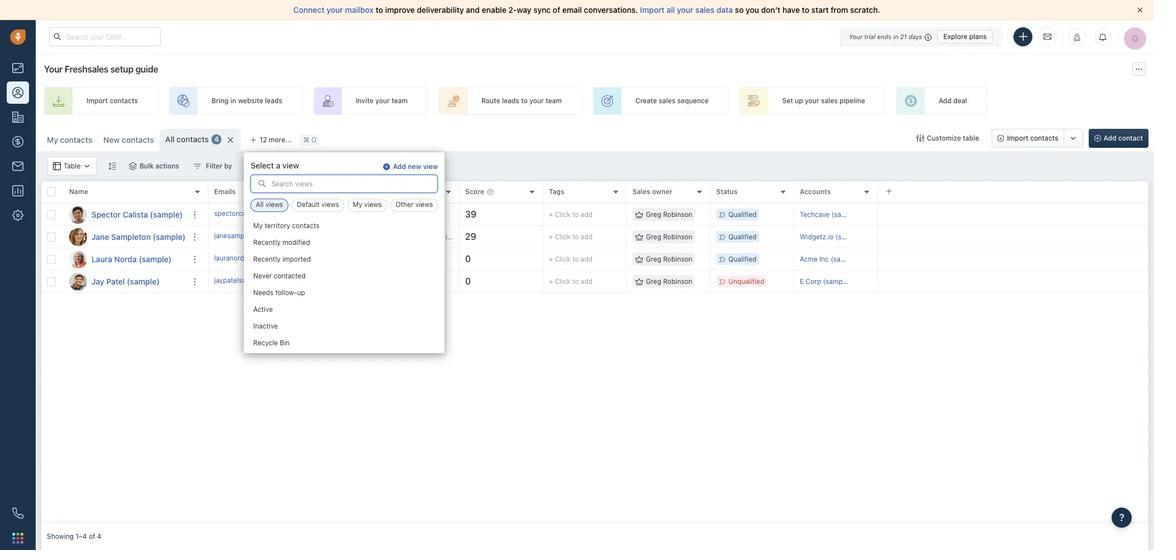 Task type: locate. For each thing, give the bounding box(es) containing it.
0 vertical spatial j image
[[69, 228, 87, 246]]

press space to select this row. row containing spector calista (sample)
[[41, 204, 209, 226]]

views down the activity
[[415, 201, 433, 209]]

view right the a
[[282, 161, 299, 170]]

other views
[[396, 201, 433, 209]]

(sample) right inc
[[831, 255, 859, 263]]

3 greg robinson from the top
[[646, 255, 693, 263]]

my inside "button"
[[353, 201, 362, 209]]

container_wx8msf4aqz5i3rn1 image down sales
[[636, 233, 643, 241]]

import all your sales data link
[[640, 5, 735, 15]]

phone element
[[7, 502, 29, 524]]

1 vertical spatial 0
[[465, 276, 471, 286]]

click
[[555, 210, 571, 219], [555, 233, 571, 241], [555, 255, 571, 263], [304, 276, 320, 284], [555, 277, 571, 286]]

phone image
[[12, 508, 23, 519]]

recycle bin
[[254, 339, 290, 347]]

container_wx8msf4aqz5i3rn1 image for acme
[[636, 255, 643, 263]]

0 horizontal spatial view
[[282, 161, 299, 170]]

1 horizontal spatial my
[[254, 222, 263, 230]]

0 vertical spatial all
[[165, 134, 175, 144]]

3684945781 link
[[298, 209, 339, 220]]

0 horizontal spatial my
[[47, 135, 58, 145]]

setup
[[110, 64, 133, 74]]

leads right the website at left top
[[265, 97, 282, 105]]

janesampleton@gmail.com 3684932360
[[214, 231, 340, 240]]

0 horizontal spatial import
[[86, 97, 108, 105]]

trial
[[864, 33, 876, 40]]

my up table dropdown button
[[47, 135, 58, 145]]

import right table
[[1007, 134, 1029, 142]]

contacts inside the import contacts 'button'
[[1031, 134, 1059, 142]]

3 qualified from the top
[[729, 255, 757, 263]]

Search views search field
[[251, 175, 438, 193]]

pipeline
[[840, 97, 865, 105]]

4 views from the left
[[415, 201, 433, 209]]

1 vertical spatial all
[[256, 201, 264, 209]]

view right new
[[423, 162, 438, 171]]

search image
[[259, 180, 266, 188]]

recently up never on the left of page
[[254, 255, 281, 264]]

add deal link
[[897, 87, 987, 115]]

2 horizontal spatial my
[[353, 201, 362, 209]]

your inside 'link'
[[375, 97, 390, 105]]

1 horizontal spatial 4
[[214, 135, 219, 144]]

1 horizontal spatial all
[[256, 201, 264, 209]]

0
[[465, 254, 471, 264], [465, 276, 471, 286]]

1 greg from the top
[[646, 210, 661, 219]]

0 horizontal spatial all
[[165, 134, 175, 144]]

0 horizontal spatial leads
[[265, 97, 282, 105]]

press space to select this row. row
[[41, 204, 209, 226], [209, 204, 1149, 226], [41, 226, 209, 248], [209, 226, 1149, 248], [41, 248, 209, 271], [209, 248, 1149, 271], [41, 271, 209, 293], [209, 271, 1149, 293]]

1 horizontal spatial in
[[893, 33, 899, 40]]

3 greg from the top
[[646, 255, 661, 263]]

my territory contacts
[[254, 222, 320, 230]]

bulk actions button
[[122, 157, 186, 176]]

0 vertical spatial your
[[849, 33, 863, 40]]

views for default views
[[322, 201, 339, 209]]

up right set
[[795, 97, 803, 105]]

1 cell from the top
[[878, 204, 1149, 225]]

cell
[[878, 204, 1149, 225], [878, 226, 1149, 248], [878, 248, 1149, 270], [878, 271, 1149, 292]]

12 more...
[[260, 136, 292, 144]]

jane sampleton (sample)
[[92, 232, 185, 241]]

⌘
[[303, 136, 310, 144]]

set up your sales pipeline link
[[740, 87, 885, 115]]

in right bring
[[230, 97, 236, 105]]

ends
[[878, 33, 892, 40]]

1 vertical spatial import
[[86, 97, 108, 105]]

greg for widgetz.io (sample)
[[646, 233, 661, 241]]

container_wx8msf4aqz5i3rn1 image for filter by button in the top of the page
[[194, 162, 201, 170]]

techcave (sample)
[[800, 210, 859, 219]]

greg robinson
[[646, 210, 693, 219], [646, 233, 693, 241], [646, 255, 693, 263], [646, 277, 693, 286]]

2 vertical spatial import
[[1007, 134, 1029, 142]]

2 greg from the top
[[646, 233, 661, 241]]

sampleton
[[111, 232, 151, 241]]

recently up lauranordasample@gmail.com
[[254, 239, 281, 247]]

1 vertical spatial in
[[230, 97, 236, 105]]

1 horizontal spatial import contacts
[[1007, 134, 1059, 142]]

0 vertical spatial up
[[795, 97, 803, 105]]

2 vertical spatial qualified
[[729, 255, 757, 263]]

my
[[47, 135, 58, 145], [353, 201, 362, 209], [254, 222, 263, 230]]

views down next at the left of page
[[364, 201, 382, 209]]

4167348672 link
[[298, 253, 338, 265]]

1 vertical spatial of
[[89, 533, 95, 541]]

2 greg robinson from the top
[[646, 233, 693, 241]]

status
[[716, 188, 738, 196]]

4 greg robinson from the top
[[646, 277, 693, 286]]

days
[[909, 33, 922, 40]]

3 cell from the top
[[878, 248, 1149, 270]]

0 horizontal spatial team
[[392, 97, 408, 105]]

views up "3684945781"
[[322, 201, 339, 209]]

1 0 from the top
[[465, 254, 471, 264]]

container_wx8msf4aqz5i3rn1 image inside filter by button
[[194, 162, 201, 170]]

add left contact
[[1104, 134, 1117, 142]]

connect
[[293, 5, 325, 15]]

4 greg from the top
[[646, 277, 661, 286]]

0 for jaypatelsample@gmail.com
[[465, 276, 471, 286]]

4 robinson from the top
[[663, 277, 693, 286]]

2 vertical spatial my
[[254, 222, 263, 230]]

conversations.
[[584, 5, 638, 15]]

views for all views
[[266, 201, 283, 209]]

route
[[481, 97, 500, 105]]

0 vertical spatial of
[[553, 5, 560, 15]]

container_wx8msf4aqz5i3rn1 image for bulk actions button
[[129, 162, 137, 170]]

sales left pipeline
[[821, 97, 838, 105]]

views inside default views button
[[322, 201, 339, 209]]

patel
[[106, 276, 125, 286]]

(sample)
[[150, 210, 183, 219], [832, 210, 859, 219], [153, 232, 185, 241], [836, 233, 864, 241], [139, 254, 171, 264], [831, 255, 859, 263], [127, 276, 160, 286], [823, 277, 851, 286]]

customize table button
[[909, 129, 987, 148]]

3 robinson from the top
[[663, 255, 693, 263]]

robinson for techcave (sample)
[[663, 210, 693, 219]]

invite your team
[[356, 97, 408, 105]]

all up spectorcalista@gmail.com
[[256, 201, 264, 209]]

recently modified
[[254, 239, 310, 247]]

add new view
[[393, 162, 438, 171]]

0 vertical spatial 0
[[465, 254, 471, 264]]

table
[[963, 134, 979, 142]]

import contacts for the import contacts 'button'
[[1007, 134, 1059, 142]]

add left deal
[[939, 97, 952, 105]]

greg
[[646, 210, 661, 219], [646, 233, 661, 241], [646, 255, 661, 263], [646, 277, 661, 286]]

0 horizontal spatial import contacts
[[86, 97, 138, 105]]

all for contacts
[[165, 134, 175, 144]]

4 up filter by
[[214, 135, 219, 144]]

2 horizontal spatial sales
[[821, 97, 838, 105]]

0 vertical spatial import
[[640, 5, 665, 15]]

next activity
[[382, 188, 423, 196]]

1 vertical spatial recently
[[254, 255, 281, 264]]

1 vertical spatial 4
[[97, 533, 101, 541]]

+ add task
[[382, 210, 415, 218]]

views inside 'all views' button
[[266, 201, 283, 209]]

4 + click to add from the top
[[549, 277, 593, 286]]

2 team from the left
[[546, 97, 562, 105]]

container_wx8msf4aqz5i3rn1 image left bulk
[[129, 162, 137, 170]]

4 cell from the top
[[878, 271, 1149, 292]]

1 qualified from the top
[[729, 210, 757, 219]]

techcave (sample) link
[[800, 210, 859, 219]]

0 vertical spatial in
[[893, 33, 899, 40]]

o
[[311, 136, 317, 144]]

leads right route on the left
[[502, 97, 519, 105]]

import contacts for import contacts link
[[86, 97, 138, 105]]

29
[[465, 232, 476, 242]]

0 vertical spatial recently
[[254, 239, 281, 247]]

of right sync
[[553, 5, 560, 15]]

4
[[214, 135, 219, 144], [97, 533, 101, 541]]

container_wx8msf4aqz5i3rn1 image inside customize table button
[[917, 134, 924, 142]]

imported
[[283, 255, 311, 264]]

+
[[382, 210, 386, 218], [549, 210, 553, 219], [549, 233, 553, 241], [549, 255, 553, 263], [298, 276, 302, 284], [549, 277, 553, 286]]

views up spectorcalista@gmail.com 3684945781
[[266, 201, 283, 209]]

j image left jay
[[69, 273, 87, 290]]

0 vertical spatial 4
[[214, 135, 219, 144]]

jaypatelsample@gmail.com link
[[214, 276, 300, 287]]

views inside the my views "button"
[[364, 201, 382, 209]]

1 vertical spatial up
[[297, 289, 305, 297]]

1 vertical spatial qualified
[[729, 233, 757, 241]]

add down other
[[388, 210, 400, 218]]

(sample) down "laura norda (sample)" link
[[127, 276, 160, 286]]

1 + click to add from the top
[[549, 210, 593, 219]]

1 vertical spatial my
[[353, 201, 362, 209]]

0 vertical spatial import contacts
[[86, 97, 138, 105]]

⌘ o
[[303, 136, 317, 144]]

(sample) inside "laura norda (sample)" link
[[139, 254, 171, 264]]

1 horizontal spatial leads
[[502, 97, 519, 105]]

actions
[[156, 162, 179, 170]]

j image for jane sampleton (sample)
[[69, 228, 87, 246]]

active
[[254, 305, 273, 314]]

views inside other views button
[[415, 201, 433, 209]]

needs
[[254, 289, 274, 297]]

your right invite
[[375, 97, 390, 105]]

0 horizontal spatial sales
[[659, 97, 676, 105]]

1 horizontal spatial your
[[849, 33, 863, 40]]

2 vertical spatial container_wx8msf4aqz5i3rn1 image
[[636, 278, 643, 285]]

import inside 'button'
[[1007, 134, 1029, 142]]

never
[[254, 272, 272, 280]]

1 horizontal spatial team
[[546, 97, 562, 105]]

scratch.
[[850, 5, 881, 15]]

sales left the data
[[696, 5, 715, 15]]

1 vertical spatial container_wx8msf4aqz5i3rn1 image
[[636, 255, 643, 263]]

3 views from the left
[[364, 201, 382, 209]]

4 inside all contacts 4
[[214, 135, 219, 144]]

your left 'trial' on the right of page
[[849, 33, 863, 40]]

2 robinson from the top
[[663, 233, 693, 241]]

your right set
[[805, 97, 820, 105]]

1 vertical spatial j image
[[69, 273, 87, 290]]

showing
[[47, 533, 74, 541]]

have
[[783, 5, 800, 15]]

row group
[[41, 204, 209, 293], [209, 204, 1149, 293]]

2 cell from the top
[[878, 226, 1149, 248]]

your left the freshsales
[[44, 64, 63, 74]]

0 vertical spatial container_wx8msf4aqz5i3rn1 image
[[636, 211, 643, 218]]

container_wx8msf4aqz5i3rn1 image left customize
[[917, 134, 924, 142]]

import left all
[[640, 5, 665, 15]]

(sample) down jane sampleton (sample) "link"
[[139, 254, 171, 264]]

import inside import contacts link
[[86, 97, 108, 105]]

add contact button
[[1089, 129, 1149, 148]]

2 row group from the left
[[209, 204, 1149, 293]]

your
[[327, 5, 343, 15], [677, 5, 694, 15], [375, 97, 390, 105], [530, 97, 544, 105], [805, 97, 820, 105]]

all views
[[256, 201, 283, 209]]

(sample) inside jay patel (sample) link
[[127, 276, 160, 286]]

2 0 from the top
[[465, 276, 471, 286]]

container_wx8msf4aqz5i3rn1 image
[[636, 211, 643, 218], [636, 255, 643, 263], [636, 278, 643, 285]]

2 views from the left
[[322, 201, 339, 209]]

(sample) right corp
[[823, 277, 851, 286]]

my for my territory contacts
[[254, 222, 263, 230]]

jane
[[92, 232, 109, 241]]

my up janesampleton@gmail.com
[[254, 222, 263, 230]]

2-
[[509, 5, 517, 15]]

(sample) right sampleton
[[153, 232, 185, 241]]

add inside button
[[1104, 134, 1117, 142]]

recently for recently modified
[[254, 239, 281, 247]]

container_wx8msf4aqz5i3rn1 image for e
[[636, 278, 643, 285]]

view for select a view
[[282, 161, 299, 170]]

1 greg robinson from the top
[[646, 210, 693, 219]]

press space to select this row. row containing laura norda (sample)
[[41, 248, 209, 271]]

grid
[[41, 180, 1149, 523]]

up
[[795, 97, 803, 105], [297, 289, 305, 297]]

0 vertical spatial qualified
[[729, 210, 757, 219]]

spector calista (sample) link
[[92, 209, 183, 220]]

2 container_wx8msf4aqz5i3rn1 image from the top
[[636, 255, 643, 263]]

2 recently from the top
[[254, 255, 281, 264]]

spectorcalista@gmail.com 3684945781
[[214, 209, 339, 218]]

freshworks switcher image
[[12, 533, 23, 544]]

your right route on the left
[[530, 97, 544, 105]]

1 horizontal spatial sales
[[696, 5, 715, 15]]

spector calista (sample)
[[92, 210, 183, 219]]

from
[[831, 5, 848, 15]]

1 horizontal spatial import
[[640, 5, 665, 15]]

add left new
[[393, 162, 406, 171]]

container_wx8msf4aqz5i3rn1 image
[[917, 134, 924, 142], [53, 162, 61, 170], [83, 162, 91, 170], [129, 162, 137, 170], [194, 162, 201, 170], [636, 233, 643, 241]]

1 vertical spatial your
[[44, 64, 63, 74]]

2 j image from the top
[[69, 273, 87, 290]]

press space to select this row. row containing 29
[[209, 226, 1149, 248]]

(sample) for e corp (sample)
[[823, 277, 851, 286]]

up down contacted
[[297, 289, 305, 297]]

sequence
[[678, 97, 709, 105]]

your for your trial ends in 21 days
[[849, 33, 863, 40]]

1 vertical spatial import contacts
[[1007, 134, 1059, 142]]

2 + click to add from the top
[[549, 233, 593, 241]]

2 qualified from the top
[[729, 233, 757, 241]]

(sample) inside jane sampleton (sample) "link"
[[153, 232, 185, 241]]

1 container_wx8msf4aqz5i3rn1 image from the top
[[636, 211, 643, 218]]

(sample) right calista in the top left of the page
[[150, 210, 183, 219]]

add for add deal
[[939, 97, 952, 105]]

create sales sequence
[[636, 97, 709, 105]]

my for my contacts
[[47, 135, 58, 145]]

j image
[[69, 228, 87, 246], [69, 273, 87, 290]]

robinson
[[663, 210, 693, 219], [663, 233, 693, 241], [663, 255, 693, 263], [663, 277, 693, 286]]

import down the your freshsales setup guide
[[86, 97, 108, 105]]

3684932360 link
[[298, 231, 340, 243]]

4 right 1–4 on the bottom left of the page
[[97, 533, 101, 541]]

3 + click to add from the top
[[549, 255, 593, 263]]

1 horizontal spatial view
[[423, 162, 438, 171]]

what's new image
[[1074, 33, 1081, 41]]

container_wx8msf4aqz5i3rn1 image left the filter at the top of the page
[[194, 162, 201, 170]]

unqualified
[[729, 277, 765, 286]]

your left mailbox
[[327, 5, 343, 15]]

territory
[[265, 222, 290, 230]]

table
[[64, 162, 80, 170]]

1 j image from the top
[[69, 228, 87, 246]]

(sample) inside spector calista (sample) link
[[150, 210, 183, 219]]

import contacts inside 'button'
[[1007, 134, 1059, 142]]

greg for techcave (sample)
[[646, 210, 661, 219]]

1 leads from the left
[[265, 97, 282, 105]]

new contacts
[[103, 135, 154, 145]]

name row
[[41, 181, 209, 204]]

1 recently from the top
[[254, 239, 281, 247]]

import for import contacts link
[[86, 97, 108, 105]]

my for my views
[[353, 201, 362, 209]]

my down search views "search field"
[[353, 201, 362, 209]]

in
[[893, 33, 899, 40], [230, 97, 236, 105]]

all up actions
[[165, 134, 175, 144]]

press space to select this row. row containing jay patel (sample)
[[41, 271, 209, 293]]

grid containing 39
[[41, 180, 1149, 523]]

of right 1–4 on the bottom left of the page
[[89, 533, 95, 541]]

+ for jaypatelsample@gmail.com
[[549, 277, 553, 286]]

greg robinson for acme inc (sample)
[[646, 255, 693, 263]]

2 horizontal spatial import
[[1007, 134, 1029, 142]]

sales right create
[[659, 97, 676, 105]]

j image left jane
[[69, 228, 87, 246]]

inc
[[820, 255, 829, 263]]

0 horizontal spatial in
[[230, 97, 236, 105]]

container_wx8msf4aqz5i3rn1 image left "table"
[[53, 162, 61, 170]]

add for janesampleton@gmail.com 3684932360
[[581, 233, 593, 241]]

filter by button
[[186, 157, 239, 176]]

robinson for e corp (sample)
[[663, 277, 693, 286]]

container_wx8msf4aqz5i3rn1 image inside bulk actions button
[[129, 162, 137, 170]]

greg for acme inc (sample)
[[646, 255, 661, 263]]

in left 21 at the right top of page
[[893, 33, 899, 40]]

to
[[376, 5, 383, 15], [802, 5, 810, 15], [521, 97, 528, 105], [573, 210, 579, 219], [573, 233, 579, 241], [573, 255, 579, 263], [321, 276, 328, 284], [573, 277, 579, 286]]

0 horizontal spatial your
[[44, 64, 63, 74]]

click for janesampleton@gmail.com 3684932360
[[555, 233, 571, 241]]

all inside button
[[256, 201, 264, 209]]

0 vertical spatial my
[[47, 135, 58, 145]]

container_wx8msf4aqz5i3rn1 image for customize table button
[[917, 134, 924, 142]]

1 team from the left
[[392, 97, 408, 105]]

1 robinson from the top
[[663, 210, 693, 219]]

table button
[[47, 157, 97, 176]]

3 container_wx8msf4aqz5i3rn1 image from the top
[[636, 278, 643, 285]]

1 row group from the left
[[41, 204, 209, 293]]

1 views from the left
[[266, 201, 283, 209]]

set
[[783, 97, 793, 105]]

techcave
[[800, 210, 830, 219]]

greg robinson for widgetz.io (sample)
[[646, 233, 693, 241]]

jaypatelsample@gmail.com
[[214, 276, 300, 284]]



Task type: vqa. For each thing, say whether or not it's contained in the screenshot.
Sales Sequences
no



Task type: describe. For each thing, give the bounding box(es) containing it.
add deal
[[939, 97, 967, 105]]

(sample) for jane sampleton (sample)
[[153, 232, 185, 241]]

robinson for widgetz.io (sample)
[[663, 233, 693, 241]]

to inside route leads to your team link
[[521, 97, 528, 105]]

cell for techcave (sample)
[[878, 204, 1149, 225]]

select
[[251, 161, 274, 170]]

close image
[[1138, 7, 1143, 13]]

j image for jay patel (sample)
[[69, 273, 87, 290]]

corp
[[806, 277, 821, 286]]

widgetz.io
[[800, 233, 834, 241]]

create sales sequence link
[[593, 87, 729, 115]]

connect your mailbox to improve deliverability and enable 2-way sync of email conversations. import all your sales data so you don't have to start from scratch.
[[293, 5, 881, 15]]

0 horizontal spatial of
[[89, 533, 95, 541]]

add inside press space to select this row. row
[[388, 210, 400, 218]]

add for spectorcalista@gmail.com 3684945781
[[581, 210, 593, 219]]

+ click to add for janesampleton@gmail.com 3684932360
[[549, 233, 593, 241]]

mailbox
[[345, 5, 374, 15]]

score
[[465, 188, 484, 196]]

(sample) for laura norda (sample)
[[139, 254, 171, 264]]

jay patel (sample) link
[[92, 276, 160, 287]]

row group containing 39
[[209, 204, 1149, 293]]

press space to select this row. row containing jane sampleton (sample)
[[41, 226, 209, 248]]

recycle
[[254, 339, 278, 347]]

all
[[667, 5, 675, 15]]

widgetz.io (sample) link
[[800, 233, 864, 241]]

e corp (sample) link
[[800, 277, 851, 286]]

recently for recently imported
[[254, 255, 281, 264]]

bulk actions
[[140, 162, 179, 170]]

explore plans
[[944, 32, 987, 40]]

cell for widgetz.io (sample)
[[878, 226, 1149, 248]]

never contacted
[[254, 272, 306, 280]]

1 horizontal spatial of
[[553, 5, 560, 15]]

qualified for 39
[[729, 210, 757, 219]]

views for other views
[[415, 201, 433, 209]]

qualified for 29
[[729, 233, 757, 241]]

spector
[[92, 210, 121, 219]]

(sample) for acme inc (sample)
[[831, 255, 859, 263]]

row group containing spector calista (sample)
[[41, 204, 209, 293]]

new
[[103, 135, 120, 145]]

0 for lauranordasample@gmail.com
[[465, 254, 471, 264]]

deal
[[954, 97, 967, 105]]

bin
[[280, 339, 290, 347]]

showing 1–4 of 4
[[47, 533, 101, 541]]

1–4
[[76, 533, 87, 541]]

a
[[276, 161, 280, 170]]

sync
[[534, 5, 551, 15]]

way
[[517, 5, 532, 15]]

acme inc (sample)
[[800, 255, 859, 263]]

tags
[[549, 188, 565, 196]]

spectorcalista@gmail.com link
[[214, 209, 297, 220]]

view for add new view
[[423, 162, 438, 171]]

2 leads from the left
[[502, 97, 519, 105]]

4167348672
[[298, 254, 338, 262]]

container_wx8msf4aqz5i3rn1 image right "table"
[[83, 162, 91, 170]]

Search your CRM... text field
[[49, 27, 161, 46]]

select a view
[[251, 161, 299, 170]]

12 more... button
[[244, 132, 298, 148]]

emails
[[214, 188, 236, 196]]

set up your sales pipeline
[[783, 97, 865, 105]]

import contacts link
[[44, 87, 158, 115]]

next
[[382, 188, 397, 196]]

views for my views
[[364, 201, 382, 209]]

container_wx8msf4aqz5i3rn1 image for techcave
[[636, 211, 643, 218]]

style_myh0__igzzd8unmi image
[[108, 162, 116, 170]]

bring in website leads link
[[169, 87, 302, 115]]

s image
[[69, 206, 87, 223]]

+ for spectorcalista@gmail.com
[[549, 210, 553, 219]]

send email image
[[1044, 32, 1052, 41]]

(sample) up widgetz.io (sample) on the right top
[[832, 210, 859, 219]]

robinson for acme inc (sample)
[[663, 255, 693, 263]]

invite your team link
[[314, 87, 428, 115]]

route leads to your team
[[481, 97, 562, 105]]

add for add new view
[[393, 162, 406, 171]]

acme inc (sample) link
[[800, 255, 859, 263]]

0 horizontal spatial 4
[[97, 533, 101, 541]]

name column header
[[64, 181, 209, 204]]

bulk
[[140, 162, 154, 170]]

greg for e corp (sample)
[[646, 277, 661, 286]]

jay patel (sample)
[[92, 276, 160, 286]]

qualified for 0
[[729, 255, 757, 263]]

add contact
[[1104, 134, 1143, 142]]

press space to select this row. row containing 39
[[209, 204, 1149, 226]]

so
[[735, 5, 744, 15]]

owner
[[652, 188, 673, 196]]

bring in website leads
[[212, 97, 282, 105]]

import contacts button
[[992, 129, 1064, 148]]

container_wx8msf4aqz5i3rn1 image for table dropdown button
[[53, 162, 61, 170]]

guide
[[135, 64, 158, 74]]

customize table
[[927, 134, 979, 142]]

3684945781
[[298, 209, 339, 218]]

default views
[[297, 201, 339, 209]]

(sample) down techcave (sample)
[[836, 233, 864, 241]]

greg robinson for techcave (sample)
[[646, 210, 693, 219]]

bring
[[212, 97, 229, 105]]

0 horizontal spatial up
[[297, 289, 305, 297]]

import for the import contacts 'button'
[[1007, 134, 1029, 142]]

explore plans link
[[938, 30, 993, 43]]

filter
[[206, 162, 222, 170]]

add for jaypatelsample@gmail.com + click to add
[[581, 277, 593, 286]]

jaypatelsample@gmail.com + click to add
[[214, 276, 342, 284]]

e
[[800, 277, 804, 286]]

cell for acme inc (sample)
[[878, 248, 1149, 270]]

39
[[465, 209, 477, 219]]

accounts
[[800, 188, 831, 196]]

lauranordasample@gmail.com
[[214, 254, 309, 262]]

3684932360
[[298, 231, 340, 240]]

+ click to add for jaypatelsample@gmail.com + click to add
[[549, 277, 593, 286]]

(sample) for jay patel (sample)
[[127, 276, 160, 286]]

click for jaypatelsample@gmail.com + click to add
[[555, 277, 571, 286]]

container_wx8msf4aqz5i3rn1 image inside press space to select this row. row
[[636, 233, 643, 241]]

enable
[[482, 5, 507, 15]]

import contacts group
[[992, 129, 1083, 148]]

email
[[562, 5, 582, 15]]

other views button
[[391, 199, 438, 212]]

add for add contact
[[1104, 134, 1117, 142]]

1 horizontal spatial up
[[795, 97, 803, 105]]

acme
[[800, 255, 818, 263]]

team inside 'link'
[[392, 97, 408, 105]]

your right all
[[677, 5, 694, 15]]

your trial ends in 21 days
[[849, 33, 922, 40]]

your for your freshsales setup guide
[[44, 64, 63, 74]]

+ click to add for spectorcalista@gmail.com 3684945781
[[549, 210, 593, 219]]

cell for e corp (sample)
[[878, 271, 1149, 292]]

janesampleton@gmail.com link
[[214, 231, 299, 243]]

explore
[[944, 32, 968, 40]]

inactive
[[254, 322, 278, 331]]

website
[[238, 97, 263, 105]]

recently imported
[[254, 255, 311, 264]]

lauranordasample@gmail.com link
[[214, 253, 309, 265]]

(sample) for spector calista (sample)
[[150, 210, 183, 219]]

+ for lauranordasample@gmail.com
[[549, 255, 553, 263]]

click for spectorcalista@gmail.com 3684945781
[[555, 210, 571, 219]]

+ for janesampleton@gmail.com
[[549, 233, 553, 241]]

greg robinson for e corp (sample)
[[646, 277, 693, 286]]

contacts inside import contacts link
[[110, 97, 138, 105]]

all for views
[[256, 201, 264, 209]]

invite
[[356, 97, 374, 105]]

create
[[636, 97, 657, 105]]

sales
[[633, 188, 650, 196]]

my views
[[353, 201, 382, 209]]

l image
[[69, 250, 87, 268]]

freshsales
[[65, 64, 108, 74]]



